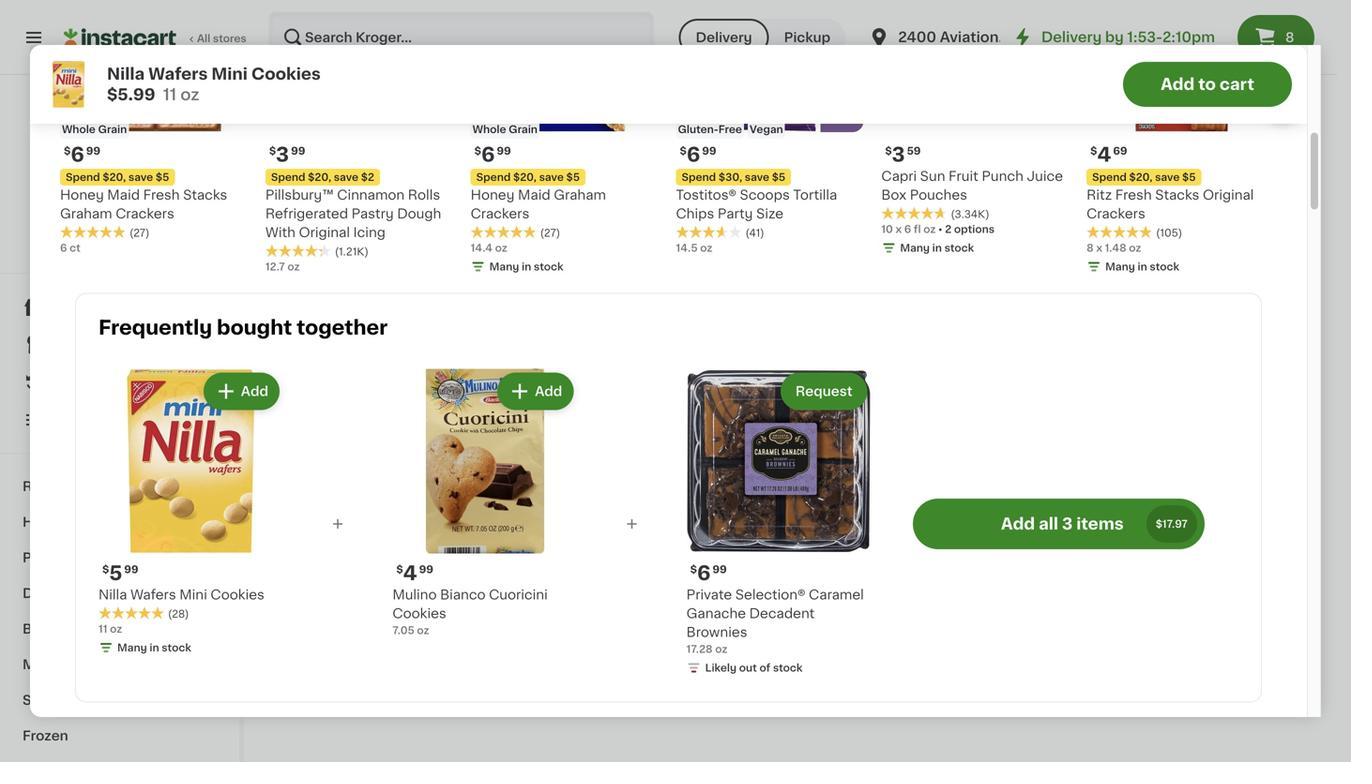 Task type: vqa. For each thing, say whether or not it's contained in the screenshot.
Instacart logo
yes



Task type: describe. For each thing, give the bounding box(es) containing it.
wafers for nilla wafers cookies
[[485, 582, 531, 595]]

2 horizontal spatial 3
[[1062, 517, 1073, 532]]

soup
[[1087, 202, 1121, 215]]

$ 4 69
[[1090, 145, 1127, 165]]

see eligible items for premium whole grain saltine crackers
[[817, 288, 936, 301]]

crackers inside premium saltine original crackers family size 24 oz
[[336, 221, 395, 234]]

stock for nilla wafers mini cookies
[[162, 643, 191, 654]]

lists link
[[11, 402, 228, 439]]

likely out of stock
[[705, 663, 803, 674]]

stacks for premium original fresh stacks saltine crackers
[[626, 221, 670, 234]]

100% satisfaction guarantee add kroger plus to save
[[48, 228, 199, 257]]

oz inside nilla wafers mini cookies $5.99 11 oz
[[180, 87, 199, 103]]

many in stock for nilla wafers mini cookies
[[117, 643, 191, 654]]

$ 3 59
[[885, 145, 921, 165]]

& inside premium original soup & oyster crackers 8 oz
[[970, 221, 981, 234]]

free
[[718, 124, 742, 135]]

(41)
[[745, 228, 764, 238]]

saltine inside premium unsalted tops saltine crackers 16 oz
[[1142, 221, 1187, 234]]

spend $30, save $5
[[682, 172, 785, 183]]

spend $20, save $5 for honey maid graham crackers
[[476, 172, 580, 183]]

$ 6 99 for tostitos® scoops tortilla chips party size
[[680, 145, 716, 165]]

selection®
[[735, 589, 805, 602]]

100% satisfaction guarantee button
[[29, 221, 210, 240]]

holiday
[[23, 516, 75, 529]]

recipes
[[23, 480, 78, 493]]

see for premium original saltine crackers
[[472, 288, 498, 301]]

crackers inside the premium whole grain saltine crackers
[[846, 221, 905, 234]]

decadent
[[749, 608, 815, 621]]

all stores
[[197, 33, 246, 44]]

nilla for nilla wafers cookies
[[454, 582, 482, 595]]

6 up view
[[71, 145, 84, 165]]

in for nilla wafers mini cookies
[[150, 643, 159, 654]]

original inside ritz fresh stacks original crackers
[[1203, 189, 1254, 202]]

many in stock for honey maid graham crackers
[[489, 262, 563, 272]]

buy it again link
[[11, 364, 228, 402]]

save for pillsbury™ cinnamon rolls refrigerated pastry dough with original icing
[[334, 172, 358, 183]]

spend $20, save $2
[[271, 172, 374, 183]]

spend $20, save $5 for premium original saltine crackers
[[459, 186, 563, 196]]

frequently bought together
[[99, 318, 388, 338]]

(3.34k)
[[951, 209, 990, 220]]

see eligible items button for premium whole grain saltine crackers
[[798, 278, 955, 310]]

bought
[[217, 318, 292, 338]]

cookies for vanilla
[[626, 601, 680, 614]]

$ inside the $ 5 99
[[102, 565, 109, 575]]

ganache
[[686, 608, 746, 621]]

many in stock for ritz fresh stacks original crackers
[[1105, 262, 1179, 272]]

$ inside $ 3 59
[[885, 146, 892, 156]]

8 for 8
[[1285, 31, 1294, 44]]

$ 6 99 for honey maid graham crackers
[[474, 145, 511, 165]]

it
[[82, 376, 92, 389]]

size for family
[[328, 240, 355, 253]]

$ 4 99 for spend $20, save $5
[[1146, 159, 1183, 178]]

candy
[[89, 694, 134, 707]]

delivery for delivery
[[696, 31, 752, 44]]

by
[[1105, 30, 1124, 44]]

to inside button
[[1198, 76, 1216, 92]]

saltine inside premium original saltine crackers 16 oz
[[454, 221, 499, 234]]

nilla for nilla wafers mini cookies vanilla wafers snack packs
[[626, 582, 654, 595]]

3 for spend
[[276, 145, 289, 165]]

aviation
[[940, 30, 999, 44]]

$ 6 99 up private
[[690, 564, 727, 584]]

fruit
[[949, 170, 978, 183]]

stores
[[213, 33, 246, 44]]

see eligible items button for premium unsalted tops saltine crackers
[[1142, 256, 1299, 288]]

oz inside premium saltine original crackers family size 24 oz
[[297, 258, 310, 268]]

14.5
[[676, 243, 698, 253]]

dairy & eggs link
[[11, 576, 228, 612]]

whole up 4 99
[[473, 124, 506, 135]]

6 up private
[[697, 564, 711, 584]]

items for premium original soup & oyster crackers
[[1070, 265, 1108, 278]]

kroger inside 100% satisfaction guarantee add kroger plus to save
[[75, 246, 111, 257]]

pouches
[[910, 189, 967, 202]]

$ 3 99
[[269, 145, 305, 165]]

fresh for honey maid fresh stacks graham crackers
[[143, 189, 180, 202]]

many in stock for capri sun fruit punch juice box pouches
[[900, 243, 974, 253]]

$20, for premium saltine original crackers family size
[[324, 186, 347, 196]]

save for ritz fresh stacks original crackers
[[1155, 172, 1180, 183]]

saltine inside premium original fresh stacks saltine crackers
[[673, 221, 719, 234]]

spend $20, save $5 for premium saltine original crackers family size
[[287, 186, 391, 196]]

10 x 6 fl oz • 2 options
[[881, 224, 995, 235]]

mulino bianco cuoricini cookies 7.05 oz
[[392, 589, 548, 636]]

crackers inside premium original fresh stacks saltine crackers
[[722, 221, 781, 234]]

beverages
[[23, 623, 94, 636]]

see for premium saltine original crackers family size
[[300, 284, 326, 297]]

see for premium original fresh stacks saltine crackers
[[645, 288, 670, 301]]

eligible for premium saltine original crackers family size
[[329, 284, 379, 297]]

eggs
[[76, 587, 110, 600]]

packs
[[669, 620, 708, 633]]

premium original fresh stacks saltine crackers
[[626, 202, 781, 234]]

honey maid fresh stacks graham crackers
[[60, 189, 227, 221]]

nilla for nilla wafers mini cookies
[[99, 589, 127, 602]]

6 up "pillsbury™"
[[292, 159, 306, 178]]

oz inside premium original saltine crackers 16 oz
[[468, 239, 480, 250]]

items for premium whole grain saltine crackers
[[898, 288, 936, 301]]

10
[[881, 224, 893, 235]]

cookies for 7.05
[[392, 608, 446, 621]]

wafers for nilla wafers mini cookies vanilla wafers snack packs
[[658, 582, 703, 595]]

icing
[[353, 226, 385, 239]]

maid for fresh
[[107, 189, 140, 202]]

$5.99 element
[[281, 555, 439, 579]]

premium for premium original soup & oyster crackers 8 oz
[[970, 202, 1029, 215]]

delivery by 1:53-2:10pm link
[[1011, 26, 1215, 49]]

& for seafood
[[60, 659, 71, 672]]

spend for premium original saltine crackers
[[459, 186, 494, 196]]

stock for honey maid graham crackers
[[534, 262, 563, 272]]

5
[[109, 564, 122, 584]]

items for premium original saltine crackers
[[554, 288, 592, 301]]

meat & seafood link
[[11, 647, 228, 683]]

grain up the "honey maid graham crackers"
[[509, 124, 538, 135]]

of
[[759, 663, 770, 674]]

11 oz
[[99, 624, 122, 635]]

(27) for graham
[[540, 228, 560, 238]]

whole up tortilla
[[800, 138, 833, 148]]

honey for honey maid fresh stacks graham crackers
[[60, 189, 104, 202]]

many for capri sun fruit punch juice box pouches
[[900, 243, 930, 253]]

$ inside $ 4 69
[[1090, 146, 1097, 156]]

spend $20, save $5 for premium original fresh stacks saltine crackers
[[631, 186, 735, 196]]

fresh inside ritz fresh stacks original crackers
[[1115, 189, 1152, 202]]

cart
[[1220, 76, 1254, 92]]

add inside button
[[1161, 76, 1195, 92]]

item carousel region
[[34, 0, 1303, 286]]

delivery for delivery by 1:53-2:10pm
[[1041, 30, 1102, 44]]

nilla for nilla wafers mini cookies $5.99 11 oz
[[107, 66, 145, 82]]

plus
[[114, 246, 136, 257]]

ritz fresh stacks original crackers
[[1087, 189, 1254, 221]]

100%
[[48, 228, 76, 238]]

grain down $5.99
[[98, 124, 127, 135]]

6 left fl
[[904, 224, 911, 235]]

items for premium saltine original crackers family size
[[382, 284, 420, 297]]

oz inside "mulino bianco cuoricini cookies 7.05 oz"
[[417, 626, 429, 636]]

99 inside the $ 5 99
[[124, 565, 138, 575]]

service type group
[[679, 19, 846, 56]]

(28) for nilla wafers mini cookies vanilla wafers snack packs
[[695, 640, 716, 651]]

items for premium unsalted tops saltine crackers
[[1243, 265, 1281, 278]]

2
[[945, 224, 952, 235]]

mini for 11
[[211, 66, 248, 82]]

meat
[[23, 659, 57, 672]]

spend for premium saltine original crackers family size
[[287, 186, 321, 196]]

0 vertical spatial kroger
[[97, 187, 143, 200]]

oyster
[[984, 221, 1029, 234]]

whole up view
[[62, 124, 96, 135]]

delivery button
[[679, 19, 769, 56]]

$20, for pillsbury™ cinnamon rolls refrigerated pastry dough with original icing
[[308, 172, 331, 183]]

11 inside product group
[[99, 624, 107, 635]]

chips
[[676, 207, 714, 221]]

tostitos® scoops tortilla chips party size
[[676, 189, 837, 221]]

14.4 oz
[[471, 243, 507, 253]]

(27) for fresh
[[129, 228, 150, 238]]

box
[[881, 189, 906, 202]]

snack
[[626, 620, 666, 633]]

policy
[[131, 209, 164, 219]]

4 up mulino
[[403, 564, 417, 584]]

$20, for premium unsalted tops saltine crackers
[[1185, 186, 1208, 196]]

see eligible items for premium saltine original crackers family size
[[300, 284, 420, 297]]

save for premium original fresh stacks saltine crackers
[[694, 186, 719, 196]]

graham inside honey maid fresh stacks graham crackers
[[60, 207, 112, 221]]

capri
[[881, 170, 917, 183]]

fresh for premium original fresh stacks saltine crackers
[[742, 202, 779, 215]]

eligible for premium original soup & oyster crackers
[[1018, 265, 1067, 278]]

eligible for premium unsalted tops saltine crackers
[[1190, 265, 1239, 278]]

dairy & eggs
[[23, 587, 110, 600]]

mulino
[[392, 589, 437, 602]]

ritz
[[1087, 189, 1112, 202]]

1:53-
[[1127, 30, 1162, 44]]

many for nilla wafers mini cookies
[[117, 643, 147, 654]]

99 inside 4 99
[[480, 160, 494, 170]]

2400
[[898, 30, 936, 44]]

2400 aviation dr
[[898, 30, 1019, 44]]

private
[[686, 589, 732, 602]]

original inside premium saltine original crackers family size 24 oz
[[281, 221, 333, 234]]

grain inside the premium whole grain saltine crackers
[[905, 202, 940, 215]]

in for ritz fresh stacks original crackers
[[1138, 262, 1147, 272]]

nilla wafers mini cookies vanilla wafers snack packs
[[626, 582, 774, 633]]

items right all
[[1076, 517, 1124, 532]]

whole inside the premium whole grain saltine crackers
[[860, 202, 902, 215]]

4 right 'fruit' in the top right of the page
[[981, 159, 995, 178]]

out
[[739, 663, 757, 674]]

beverages link
[[11, 612, 228, 647]]

see eligible items button for premium original saltine crackers
[[454, 278, 611, 310]]

wafers for nilla wafers mini cookies
[[130, 589, 176, 602]]

likely
[[705, 663, 737, 674]]

$5 for premium original fresh stacks saltine crackers
[[721, 186, 735, 196]]

4 up ritz fresh stacks original crackers at the top
[[1153, 159, 1167, 178]]

ct
[[70, 243, 80, 253]]

see for premium unsalted tops saltine crackers
[[1161, 265, 1187, 278]]

premium original saltine crackers 16 oz
[[454, 202, 567, 250]]

tostitos®
[[676, 189, 736, 202]]

4 up premium original saltine crackers 16 oz
[[464, 159, 478, 178]]

caramel
[[809, 589, 864, 602]]

$5 for premium original saltine crackers
[[549, 186, 563, 196]]

in down 14.4 oz
[[505, 258, 514, 268]]

99 inside the $ 3 99
[[291, 146, 305, 156]]

14.4
[[471, 243, 492, 253]]

eligible for premium whole grain saltine crackers
[[846, 288, 895, 301]]

2:10pm
[[1162, 30, 1215, 44]]

(1.21k)
[[335, 247, 369, 257]]

honey maid graham crackers
[[471, 189, 606, 221]]

$ inside $ 6 59
[[285, 160, 292, 170]]

grain left $ 3 59
[[836, 138, 865, 148]]

premium for premium whole grain saltine crackers
[[798, 202, 857, 215]]

juice
[[1027, 170, 1063, 183]]

add button inside product group
[[205, 375, 278, 409]]



Task type: locate. For each thing, give the bounding box(es) containing it.
(105)
[[1156, 228, 1182, 238]]

pillsbury™ cinnamon rolls refrigerated pastry dough with original icing
[[265, 189, 441, 239]]

mini inside nilla wafers mini cookies vanilla wafers snack packs
[[707, 582, 734, 595]]

0 horizontal spatial 59
[[308, 160, 321, 170]]

see eligible items inside product group
[[817, 288, 936, 301]]

2 horizontal spatial whole grain
[[800, 138, 865, 148]]

spend down $ 6 59
[[287, 186, 321, 196]]

saltine down ritz fresh stacks original crackers at the top
[[1142, 221, 1187, 234]]

see for premium whole grain saltine crackers
[[817, 288, 843, 301]]

$4.99 element up tostitos®
[[626, 156, 783, 181]]

spend $20, save $5 for ritz fresh stacks original crackers
[[1092, 172, 1196, 183]]

nilla inside nilla wafers mini cookies $5.99 11 oz
[[107, 66, 145, 82]]

1 horizontal spatial x
[[1096, 243, 1102, 253]]

saltine up 14.4
[[454, 221, 499, 234]]

see inside product group
[[817, 288, 843, 301]]

1 vertical spatial unsalted
[[1204, 202, 1263, 215]]

mini inside product group
[[179, 589, 207, 602]]

$ 4 99 up ritz fresh stacks original crackers at the top
[[1146, 159, 1183, 178]]

6
[[71, 145, 84, 165], [687, 145, 700, 165], [481, 145, 495, 165], [292, 159, 306, 178], [904, 224, 911, 235], [60, 243, 67, 253], [697, 564, 711, 584]]

cookies for $5.99
[[251, 66, 321, 82]]

mini down the stores
[[211, 66, 248, 82]]

1 $4.99 element from the left
[[626, 156, 783, 181]]

wafers inside nilla wafers mini cookies $5.99 11 oz
[[148, 66, 208, 82]]

in down nilla wafers mini cookies
[[150, 643, 159, 654]]

mini inside nilla wafers mini cookies $5.99 11 oz
[[211, 66, 248, 82]]

size
[[756, 207, 783, 221], [328, 240, 355, 253]]

see eligible items button for premium original soup & oyster crackers
[[970, 256, 1127, 288]]

to inside 100% satisfaction guarantee add kroger plus to save
[[139, 246, 150, 257]]

eligible for premium original fresh stacks saltine crackers
[[674, 288, 723, 301]]

original inside pillsbury™ cinnamon rolls refrigerated pastry dough with original icing
[[299, 226, 350, 239]]

premium for premium unsalted tops saltine crackers 16 oz
[[1142, 202, 1201, 215]]

$ 6 99 down gluten-
[[680, 145, 716, 165]]

fl
[[914, 224, 921, 235]]

crackers inside premium unsalted tops saltine crackers 16 oz
[[1191, 221, 1250, 234]]

many for honey maid graham crackers
[[489, 262, 519, 272]]

0 horizontal spatial graham
[[60, 207, 112, 221]]

x for 8
[[1096, 243, 1102, 253]]

add inside 100% satisfaction guarantee add kroger plus to save
[[51, 246, 72, 257]]

1 horizontal spatial mini
[[211, 66, 248, 82]]

x right 10
[[896, 224, 902, 235]]

see eligible items down (1.21k)
[[300, 284, 420, 297]]

save
[[128, 172, 153, 183], [745, 172, 769, 183], [334, 172, 358, 183], [539, 172, 564, 183], [1155, 172, 1180, 183], [350, 186, 375, 196], [522, 186, 547, 196], [694, 186, 719, 196], [866, 186, 891, 196], [1211, 186, 1235, 196], [152, 246, 177, 257]]

premium whole grain saltine crackers
[[798, 202, 940, 234]]

0 vertical spatial x
[[896, 224, 902, 235]]

save for premium original saltine crackers
[[522, 186, 547, 196]]

$5 inside product group
[[894, 186, 907, 196]]

$ 4 99 up mulino
[[396, 564, 433, 584]]

2 premium from the left
[[454, 202, 513, 215]]

spend for premium whole grain saltine crackers
[[804, 186, 838, 196]]

stock for capri sun fruit punch juice box pouches
[[944, 243, 974, 253]]

see eligible items button down premium unsalted tops saltine crackers 16 oz
[[1142, 256, 1299, 288]]

save for tostitos® scoops tortilla chips party size
[[745, 172, 769, 183]]

delivery inside button
[[696, 31, 752, 44]]

see eligible items for premium unsalted tops saltine crackers
[[1161, 265, 1281, 278]]

spend up (105)
[[1148, 186, 1182, 196]]

to left cart
[[1198, 76, 1216, 92]]

1 horizontal spatial fresh
[[742, 202, 779, 215]]

save inside 100% satisfaction guarantee add kroger plus to save
[[152, 246, 177, 257]]

size for party
[[756, 207, 783, 221]]

see eligible items for premium original fresh stacks saltine crackers
[[645, 288, 764, 301]]

0 horizontal spatial mini
[[179, 589, 207, 602]]

6 down gluten-
[[687, 145, 700, 165]]

items down premium unsalted tops saltine crackers 16 oz
[[1243, 265, 1281, 278]]

cookies inside "mulino bianco cuoricini cookies 7.05 oz"
[[392, 608, 446, 621]]

unsalted inside premium unsalted tops saltine crackers 16 oz
[[1204, 202, 1263, 215]]

0 vertical spatial 59
[[907, 146, 921, 156]]

maid inside the "honey maid graham crackers"
[[518, 189, 550, 202]]

$20, up the premium whole grain saltine crackers
[[840, 186, 864, 196]]

crackers inside the "honey maid graham crackers"
[[471, 207, 529, 221]]

0 horizontal spatial 3
[[276, 145, 289, 165]]

premium up the oyster
[[970, 202, 1029, 215]]

oz inside premium original soup & oyster crackers 8 oz
[[980, 239, 992, 250]]

spend up premium original saltine crackers 16 oz
[[476, 172, 511, 183]]

1 vertical spatial 59
[[308, 160, 321, 170]]

& left "eggs"
[[62, 587, 73, 600]]

premium original soup & oyster crackers 8 oz
[[970, 202, 1121, 250]]

16 left 14.4
[[454, 239, 465, 250]]

★★★★★
[[881, 207, 947, 220], [881, 207, 947, 220], [60, 225, 126, 239], [60, 225, 126, 239], [676, 225, 742, 239], [676, 225, 742, 239], [471, 225, 536, 239], [471, 225, 536, 239], [1087, 225, 1152, 239], [1087, 225, 1152, 239], [265, 244, 331, 257], [265, 244, 331, 257], [454, 600, 519, 613], [454, 600, 519, 613], [99, 607, 164, 620], [99, 607, 164, 620], [626, 638, 691, 651], [626, 638, 691, 651]]

in inside product group
[[150, 643, 159, 654]]

0 horizontal spatial fresh
[[143, 189, 180, 202]]

add inside product group
[[241, 385, 268, 398]]

gluten-free vegan
[[678, 124, 783, 135]]

nilla inside nilla wafers mini cookies vanilla wafers snack packs
[[626, 582, 654, 595]]

$5 for premium unsalted tops saltine crackers
[[1238, 186, 1251, 196]]

premium for premium original saltine crackers 16 oz
[[454, 202, 513, 215]]

kroger up view pricing policy link
[[97, 187, 143, 200]]

$4.99 element
[[626, 156, 783, 181], [798, 156, 955, 181]]

many inside product group
[[117, 643, 147, 654]]

1 horizontal spatial 11
[[163, 87, 177, 103]]

instacart logo image
[[64, 26, 176, 49]]

$20, for honey maid fresh stacks graham crackers
[[103, 172, 126, 183]]

(28) for nilla wafers mini cookies
[[168, 609, 189, 620]]

wafers for nilla wafers mini cookies $5.99 11 oz
[[148, 66, 208, 82]]

1 horizontal spatial delivery
[[1041, 30, 1102, 44]]

honey for honey maid graham crackers
[[471, 189, 515, 202]]

4 premium from the left
[[798, 202, 857, 215]]

(28) inside product group
[[168, 609, 189, 620]]

1 horizontal spatial whole grain
[[473, 124, 538, 135]]

16 inside premium original saltine crackers 16 oz
[[454, 239, 465, 250]]

premium inside premium original soup & oyster crackers 8 oz
[[970, 202, 1029, 215]]

spend $20, save $5 up view pricing policy link
[[66, 172, 169, 183]]

6 up the "honey maid graham crackers"
[[481, 145, 495, 165]]

saltine down tortilla
[[798, 221, 843, 234]]

crackers up 100% satisfaction guarantee button
[[116, 207, 174, 221]]

eligible down 10
[[846, 288, 895, 301]]

see eligible items button down 14.4 oz
[[454, 278, 611, 310]]

honey inside the "honey maid graham crackers"
[[471, 189, 515, 202]]

$ 6 99
[[64, 145, 100, 165], [680, 145, 716, 165], [474, 145, 511, 165], [690, 564, 727, 584]]

eligible down premium unsalted tops saltine crackers 16 oz
[[1190, 265, 1239, 278]]

spend up view
[[66, 172, 100, 183]]

cookies inside product group
[[211, 589, 264, 602]]

spend $20, save $5 up premium unsalted tops saltine crackers 16 oz
[[1148, 186, 1251, 196]]

stacks inside honey maid fresh stacks graham crackers
[[183, 189, 227, 202]]

snacks
[[23, 694, 72, 707]]

6 left ct
[[60, 243, 67, 253]]

crackers inside premium original saltine crackers 16 oz
[[502, 221, 561, 234]]

whole grain inside product group
[[800, 138, 865, 148]]

$2
[[361, 172, 374, 183]]

59 inside $ 3 59
[[907, 146, 921, 156]]

1 (27) from the left
[[129, 228, 150, 238]]

0 horizontal spatial $ 4 99
[[396, 564, 433, 584]]

guarantee
[[144, 228, 199, 238]]

$20, for honey maid graham crackers
[[513, 172, 537, 183]]

crackers down the soup
[[1033, 221, 1091, 234]]

spend for premium unsalted tops saltine crackers
[[1148, 186, 1182, 196]]

spend up the premium whole grain saltine crackers
[[804, 186, 838, 196]]

$ 6 59
[[285, 159, 321, 178]]

nilla wafers cookies
[[454, 582, 588, 595]]

premium for premium original fresh stacks saltine crackers
[[626, 202, 685, 215]]

add kroger plus to save link
[[51, 244, 188, 259]]

see eligible items down 14.4 oz
[[472, 288, 592, 301]]

$4.99 element for original
[[626, 156, 783, 181]]

save inside product group
[[866, 186, 891, 196]]

2 horizontal spatial stacks
[[1155, 189, 1199, 202]]

frequently
[[99, 318, 212, 338]]

save up premium original saltine crackers 16 oz
[[522, 186, 547, 196]]

(27)
[[129, 228, 150, 238], [540, 228, 560, 238]]

$5 up the "honey maid graham crackers"
[[566, 172, 580, 183]]

2 16 from the left
[[1142, 239, 1154, 250]]

1 horizontal spatial graham
[[554, 189, 606, 202]]

$9.99 element
[[626, 555, 783, 579]]

6 premium from the left
[[1142, 202, 1201, 215]]

honey inside honey maid fresh stacks graham crackers
[[60, 189, 104, 202]]

8 inside premium original soup & oyster crackers 8 oz
[[970, 239, 977, 250]]

stock inside product group
[[162, 643, 191, 654]]

refrigerated
[[265, 207, 348, 221]]

stacks inside premium original fresh stacks saltine crackers
[[626, 221, 670, 234]]

$20, up premium original saltine crackers 16 oz
[[496, 186, 520, 196]]

see eligible items for premium original saltine crackers
[[472, 288, 592, 301]]

save left $2
[[334, 172, 358, 183]]

0 horizontal spatial whole grain
[[62, 124, 127, 135]]

produce link
[[11, 540, 228, 576]]

many in stock inside product group
[[117, 643, 191, 654]]

0 horizontal spatial to
[[139, 246, 150, 257]]

pricing
[[92, 209, 129, 219]]

spend $20, save $5 down spend $20, save $2
[[287, 186, 391, 196]]

4
[[1097, 145, 1111, 165], [464, 159, 478, 178], [981, 159, 995, 178], [1153, 159, 1167, 178], [403, 564, 417, 584]]

items down 8 x 1.48 oz at the right top
[[1070, 265, 1108, 278]]

see eligible items
[[989, 265, 1108, 278], [1161, 265, 1281, 278], [300, 284, 420, 297], [472, 288, 592, 301], [645, 288, 764, 301], [817, 288, 936, 301]]

$ 4 99 for mulino bianco cuoricini cookies
[[396, 564, 433, 584]]

spend $20, save $5 inside product group
[[804, 186, 907, 196]]

whole grain for honey maid graham crackers
[[473, 124, 538, 135]]

(28) down nilla wafers mini cookies
[[168, 609, 189, 620]]

graham up 100%
[[60, 207, 112, 221]]

1 vertical spatial x
[[1096, 243, 1102, 253]]

8 inside button
[[1285, 31, 1294, 44]]

1 horizontal spatial honey
[[471, 189, 515, 202]]

1 horizontal spatial (28)
[[695, 640, 716, 651]]

2 $4.99 element from the left
[[798, 156, 955, 181]]

frozen
[[23, 730, 68, 743]]

shop
[[53, 301, 88, 314]]

all
[[197, 33, 210, 44]]

recipes link
[[11, 469, 228, 505]]

1 horizontal spatial stacks
[[626, 221, 670, 234]]

0 vertical spatial size
[[756, 207, 783, 221]]

premium inside premium original fresh stacks saltine crackers
[[626, 202, 685, 215]]

3
[[276, 145, 289, 165], [892, 145, 905, 165], [1062, 517, 1073, 532]]

59 for 3
[[907, 146, 921, 156]]

see down (105)
[[1161, 265, 1187, 278]]

save for honey maid graham crackers
[[539, 172, 564, 183]]

0 horizontal spatial $4.99 element
[[626, 156, 783, 181]]

0 horizontal spatial size
[[328, 240, 355, 253]]

$20, for ritz fresh stacks original crackers
[[1129, 172, 1153, 183]]

69
[[1113, 146, 1127, 156]]

5 premium from the left
[[970, 202, 1029, 215]]

crackers inside honey maid fresh stacks graham crackers
[[116, 207, 174, 221]]

$20, for premium whole grain saltine crackers
[[840, 186, 864, 196]]

eligible down (1.21k)
[[329, 284, 379, 297]]

8
[[1285, 31, 1294, 44], [970, 239, 977, 250], [1087, 243, 1094, 253]]

$5 up premium unsalted tops saltine crackers 16 oz
[[1238, 186, 1251, 196]]

1 vertical spatial size
[[328, 240, 355, 253]]

(28) down brownies
[[695, 640, 716, 651]]

see eligible items button for premium original fresh stacks saltine crackers
[[626, 278, 783, 310]]

crackers inside ritz fresh stacks original crackers
[[1087, 207, 1145, 221]]

see eligible items button down premium original soup & oyster crackers 8 oz
[[970, 256, 1127, 288]]

save down $2
[[350, 186, 375, 196]]

0 vertical spatial unsalted
[[1144, 138, 1192, 148]]

premium
[[281, 202, 340, 215], [454, 202, 513, 215], [626, 202, 685, 215], [798, 202, 857, 215], [970, 202, 1029, 215], [1142, 202, 1201, 215]]

1 horizontal spatial $ 4 99
[[1146, 159, 1183, 178]]

3 for capri
[[892, 145, 905, 165]]

0 horizontal spatial stacks
[[183, 189, 227, 202]]

tops
[[1267, 202, 1298, 215]]

$5 for premium saltine original crackers family size
[[377, 186, 391, 196]]

original inside premium original soup & oyster crackers 8 oz
[[1032, 202, 1083, 215]]

(27) down the "honey maid graham crackers"
[[540, 228, 560, 238]]

saltine down chips
[[673, 221, 719, 234]]

0 vertical spatial $ 4 99
[[1146, 159, 1183, 178]]

see eligible items button down 10
[[798, 278, 955, 310]]

6 ct
[[60, 243, 80, 253]]

$5.99
[[107, 87, 155, 103]]

8 x 1.48 oz
[[1087, 243, 1141, 253]]

maid inside honey maid fresh stacks graham crackers
[[107, 189, 140, 202]]

1 horizontal spatial maid
[[518, 189, 550, 202]]

1 horizontal spatial 59
[[907, 146, 921, 156]]

size inside premium saltine original crackers family size 24 oz
[[328, 240, 355, 253]]

$5 for premium whole grain saltine crackers
[[894, 186, 907, 196]]

premium inside premium unsalted tops saltine crackers 16 oz
[[1142, 202, 1201, 215]]

whole grain down $5.99
[[62, 124, 127, 135]]

see eligible items down 10
[[817, 288, 936, 301]]

pickup
[[784, 31, 830, 44]]

0 horizontal spatial 16
[[454, 239, 465, 250]]

add button
[[361, 0, 433, 31], [533, 0, 605, 31], [705, 0, 777, 31], [1221, 0, 1294, 31], [205, 375, 278, 409], [499, 375, 572, 409], [361, 396, 433, 430], [533, 396, 605, 430], [705, 396, 777, 430]]

$20, up "pillsbury™"
[[308, 172, 331, 183]]

1 vertical spatial kroger
[[75, 246, 111, 257]]

items inside product group
[[898, 288, 936, 301]]

7.05
[[392, 626, 414, 636]]

spend $20, save $5 up the premium whole grain saltine crackers
[[804, 186, 907, 196]]

0 horizontal spatial honey
[[60, 189, 104, 202]]

whole
[[62, 124, 96, 135], [473, 124, 506, 135], [800, 138, 833, 148], [860, 202, 902, 215]]

items down icing
[[382, 284, 420, 297]]

2 horizontal spatial 8
[[1285, 31, 1294, 44]]

unsalted left tops
[[1204, 202, 1263, 215]]

premium inside premium saltine original crackers family size 24 oz
[[281, 202, 340, 215]]

see eligible items button for premium saltine original crackers family size
[[281, 274, 439, 306]]

request
[[795, 385, 853, 398]]

saltine inside premium saltine original crackers family size 24 oz
[[344, 202, 389, 215]]

crackers inside premium original soup & oyster crackers 8 oz
[[1033, 221, 1091, 234]]

2 honey from the left
[[471, 189, 515, 202]]

1 vertical spatial to
[[139, 246, 150, 257]]

fresh up the soup
[[1115, 189, 1152, 202]]

1 horizontal spatial to
[[1198, 76, 1216, 92]]

eligible inside product group
[[846, 288, 895, 301]]

0 vertical spatial to
[[1198, 76, 1216, 92]]

maid for graham
[[518, 189, 550, 202]]

$5 for honey maid graham crackers
[[566, 172, 580, 183]]

spend for pillsbury™ cinnamon rolls refrigerated pastry dough with original icing
[[271, 172, 305, 183]]

see eligible items down premium unsalted tops saltine crackers 16 oz
[[1161, 265, 1281, 278]]

0 vertical spatial 11
[[163, 87, 177, 103]]

original inside premium original fresh stacks saltine crackers
[[688, 202, 739, 215]]

$5 for tostitos® scoops tortilla chips party size
[[772, 172, 785, 183]]

spend for honey maid graham crackers
[[476, 172, 511, 183]]

in for honey maid graham crackers
[[522, 262, 531, 272]]

24
[[281, 258, 295, 268]]

mini up beverages link
[[179, 589, 207, 602]]

premium up 14.5
[[626, 202, 685, 215]]

16 right 1.48
[[1142, 239, 1154, 250]]

see eligible items down premium original soup & oyster crackers 8 oz
[[989, 265, 1108, 278]]

view pricing policy
[[64, 209, 164, 219]]

oz inside product group
[[110, 624, 122, 635]]

1 horizontal spatial 8
[[1087, 243, 1094, 253]]

product group containing 5
[[99, 369, 283, 660]]

$ 5 99
[[102, 564, 138, 584]]

0 vertical spatial graham
[[554, 189, 606, 202]]

spend $20, save $5 for premium whole grain saltine crackers
[[804, 186, 907, 196]]

2 (27) from the left
[[540, 228, 560, 238]]

spend up ritz
[[1092, 172, 1127, 183]]

crackers
[[116, 207, 174, 221], [471, 207, 529, 221], [1087, 207, 1145, 221], [336, 221, 395, 234], [502, 221, 561, 234], [722, 221, 781, 234], [846, 221, 905, 234], [1033, 221, 1091, 234], [1191, 221, 1250, 234]]

1 16 from the left
[[454, 239, 465, 250]]

1 vertical spatial $ 4 99
[[396, 564, 433, 584]]

1 vertical spatial (28)
[[695, 640, 716, 651]]

1 honey from the left
[[60, 189, 104, 202]]

in for capri sun fruit punch juice box pouches
[[932, 243, 942, 253]]

kroger logo image
[[78, 98, 161, 180]]

$ inside $ 4
[[974, 160, 981, 170]]

see eligible items down 14.5 oz
[[645, 288, 764, 301]]

see for premium original soup & oyster crackers
[[989, 265, 1015, 278]]

1 vertical spatial graham
[[60, 207, 112, 221]]

premium for premium saltine original crackers family size 24 oz
[[281, 202, 340, 215]]

spend $20, save $5 up the "honey maid graham crackers"
[[476, 172, 580, 183]]

11 inside nilla wafers mini cookies $5.99 11 oz
[[163, 87, 177, 103]]

vanilla
[[683, 601, 725, 614]]

nilla down 5
[[99, 589, 127, 602]]

1 horizontal spatial unsalted
[[1204, 202, 1263, 215]]

product group containing premium whole grain saltine crackers
[[798, 0, 955, 310]]

3 premium from the left
[[626, 202, 685, 215]]

brownies
[[686, 626, 747, 639]]

fresh inside honey maid fresh stacks graham crackers
[[143, 189, 180, 202]]

eligible for premium original saltine crackers
[[501, 288, 551, 301]]

save up ritz fresh stacks original crackers at the top
[[1155, 172, 1180, 183]]

fresh down scoops on the top
[[742, 202, 779, 215]]

dairy
[[23, 587, 59, 600]]

0 horizontal spatial unsalted
[[1144, 138, 1192, 148]]

3 up the capri
[[892, 145, 905, 165]]

items down fl
[[898, 288, 936, 301]]

$20,
[[103, 172, 126, 183], [308, 172, 331, 183], [513, 172, 537, 183], [1129, 172, 1153, 183], [324, 186, 347, 196], [496, 186, 520, 196], [668, 186, 692, 196], [840, 186, 864, 196], [1185, 186, 1208, 196]]

premium inside premium original saltine crackers 16 oz
[[454, 202, 513, 215]]

family
[[281, 240, 325, 253]]

99
[[86, 146, 100, 156], [702, 146, 716, 156], [291, 146, 305, 156], [497, 146, 511, 156], [480, 160, 494, 170], [1169, 160, 1183, 170], [124, 565, 138, 575], [419, 565, 433, 575], [712, 565, 727, 575]]

add
[[396, 8, 424, 21], [568, 8, 596, 21], [741, 8, 768, 21], [1257, 8, 1284, 21], [1161, 76, 1195, 92], [51, 246, 72, 257], [241, 385, 268, 398], [535, 385, 562, 398], [396, 406, 424, 419], [568, 406, 596, 419], [741, 406, 768, 419], [1001, 517, 1035, 532]]

x left 1.48
[[1096, 243, 1102, 253]]

cookies inside nilla wafers mini cookies $5.99 11 oz
[[251, 66, 321, 82]]

$ inside the $ 3 99
[[269, 146, 276, 156]]

together
[[297, 318, 388, 338]]

spend up "pillsbury™"
[[271, 172, 305, 183]]

nilla inside product group
[[99, 589, 127, 602]]

delivery by 1:53-2:10pm
[[1041, 30, 1215, 44]]

graham
[[554, 189, 606, 202], [60, 207, 112, 221]]

crackers down the pastry
[[336, 221, 395, 234]]

sun
[[920, 170, 945, 183]]

oz inside private selection® caramel ganache decadent brownies 17.28 oz
[[715, 645, 727, 655]]

0 horizontal spatial delivery
[[696, 31, 752, 44]]

$5 up the pastry
[[377, 186, 391, 196]]

buy it again
[[53, 376, 132, 389]]

$ 6 99 up view
[[64, 145, 100, 165]]

14.5 oz
[[676, 243, 712, 253]]

saltine inside the premium whole grain saltine crackers
[[798, 221, 843, 234]]

1 horizontal spatial size
[[756, 207, 783, 221]]

stock
[[944, 243, 974, 253], [517, 258, 546, 268], [534, 262, 563, 272], [1150, 262, 1179, 272], [162, 643, 191, 654], [773, 663, 803, 674]]

items for premium original fresh stacks saltine crackers
[[726, 288, 764, 301]]

items
[[1070, 265, 1108, 278], [1243, 265, 1281, 278], [382, 284, 420, 297], [554, 288, 592, 301], [726, 288, 764, 301], [898, 288, 936, 301], [1076, 517, 1124, 532]]

product group
[[281, 0, 439, 306], [454, 0, 611, 310], [626, 0, 783, 310], [798, 0, 955, 310], [970, 0, 1127, 288], [1142, 0, 1299, 288], [99, 369, 283, 660], [392, 369, 577, 639], [686, 369, 871, 680], [281, 390, 439, 672], [454, 390, 611, 653], [626, 390, 783, 668]]

x for 10
[[896, 224, 902, 235]]

graham inside the "honey maid graham crackers"
[[554, 189, 606, 202]]

None search field
[[268, 11, 654, 64]]

2 horizontal spatial mini
[[707, 582, 734, 595]]

4 inside item carousel region
[[1097, 145, 1111, 165]]

59 for 6
[[308, 160, 321, 170]]

1 premium from the left
[[281, 202, 340, 215]]

spend $20, save $5
[[66, 172, 169, 183], [476, 172, 580, 183], [1092, 172, 1196, 183], [287, 186, 391, 196], [459, 186, 563, 196], [631, 186, 735, 196], [804, 186, 907, 196], [1148, 186, 1251, 196]]

fresh up policy
[[143, 189, 180, 202]]

stacks for honey maid fresh stacks graham crackers
[[183, 189, 227, 202]]

$4.99 element for whole
[[798, 156, 955, 181]]

wafers inside product group
[[130, 589, 176, 602]]

2 horizontal spatial fresh
[[1115, 189, 1152, 202]]

saltine down cinnamon
[[344, 202, 389, 215]]

0 horizontal spatial x
[[896, 224, 902, 235]]

save down the capri
[[866, 186, 891, 196]]

59
[[907, 146, 921, 156], [308, 160, 321, 170]]

premium inside the premium whole grain saltine crackers
[[798, 202, 857, 215]]

oz inside premium unsalted tops saltine crackers 16 oz
[[1156, 239, 1169, 250]]

0 horizontal spatial (28)
[[168, 609, 189, 620]]

& right meat
[[60, 659, 71, 672]]

save up scoops on the top
[[745, 172, 769, 183]]

1 horizontal spatial 16
[[1142, 239, 1154, 250]]

eligible down 14.4 oz
[[501, 288, 551, 301]]

spend $20, save $5 for premium unsalted tops saltine crackers
[[1148, 186, 1251, 196]]

$5 for ritz fresh stacks original crackers
[[1182, 172, 1196, 183]]

0 horizontal spatial 11
[[99, 624, 107, 635]]

16 inside premium unsalted tops saltine crackers 16 oz
[[1142, 239, 1154, 250]]

$20, for premium original saltine crackers
[[496, 186, 520, 196]]

1 vertical spatial 11
[[99, 624, 107, 635]]

•
[[938, 224, 943, 235]]

8 for 8 x 1.48 oz
[[1087, 243, 1094, 253]]

snacks & candy link
[[11, 683, 228, 719]]

size down icing
[[328, 240, 355, 253]]

vegan
[[750, 124, 783, 135]]

8 inside item carousel region
[[1087, 243, 1094, 253]]

fresh inside premium original fresh stacks saltine crackers
[[742, 202, 779, 215]]

1 horizontal spatial $4.99 element
[[798, 156, 955, 181]]

$5 down $30,
[[721, 186, 735, 196]]

17.28
[[686, 645, 713, 655]]

see eligible items for premium original soup & oyster crackers
[[989, 265, 1108, 278]]

see down the oyster
[[989, 265, 1015, 278]]

1 horizontal spatial 3
[[892, 145, 905, 165]]

spend $20, save $5 for honey maid fresh stacks graham crackers
[[66, 172, 169, 183]]

& for eggs
[[62, 587, 73, 600]]

holiday link
[[11, 505, 228, 540]]

stacks inside ritz fresh stacks original crackers
[[1155, 189, 1199, 202]]

add to cart
[[1161, 76, 1254, 92]]

1 maid from the left
[[107, 189, 140, 202]]

honey up view
[[60, 189, 104, 202]]

save for premium whole grain saltine crackers
[[866, 186, 891, 196]]

save for premium saltine original crackers family size
[[350, 186, 375, 196]]

0 horizontal spatial 8
[[970, 239, 977, 250]]

0 horizontal spatial maid
[[107, 189, 140, 202]]

1 horizontal spatial (27)
[[540, 228, 560, 238]]

0 horizontal spatial (27)
[[129, 228, 150, 238]]

2 maid from the left
[[518, 189, 550, 202]]

(27) down policy
[[129, 228, 150, 238]]

fresh
[[143, 189, 180, 202], [1115, 189, 1152, 202], [742, 202, 779, 215]]

$20, for premium original fresh stacks saltine crackers
[[668, 186, 692, 196]]

honey
[[60, 189, 104, 202], [471, 189, 515, 202]]

original inside premium original saltine crackers 16 oz
[[516, 202, 567, 215]]

nilla left cuoricini
[[454, 582, 482, 595]]

whole grain for honey maid fresh stacks graham crackers
[[62, 124, 127, 135]]

$17.97
[[1156, 519, 1188, 530]]

spend inside product group
[[804, 186, 838, 196]]

0 vertical spatial (28)
[[168, 609, 189, 620]]

stock for ritz fresh stacks original crackers
[[1150, 262, 1179, 272]]

save for premium unsalted tops saltine crackers
[[1211, 186, 1235, 196]]

premium saltine original crackers family size 24 oz
[[281, 202, 395, 268]]

size down scoops on the top
[[756, 207, 783, 221]]

$4.99 element up box
[[798, 156, 955, 181]]

see eligible items button
[[970, 256, 1127, 288], [1142, 256, 1299, 288], [281, 274, 439, 306], [454, 278, 611, 310], [626, 278, 783, 310], [798, 278, 955, 310]]

grain down pouches
[[905, 202, 940, 215]]

cookies inside nilla wafers mini cookies vanilla wafers snack packs
[[626, 601, 680, 614]]



